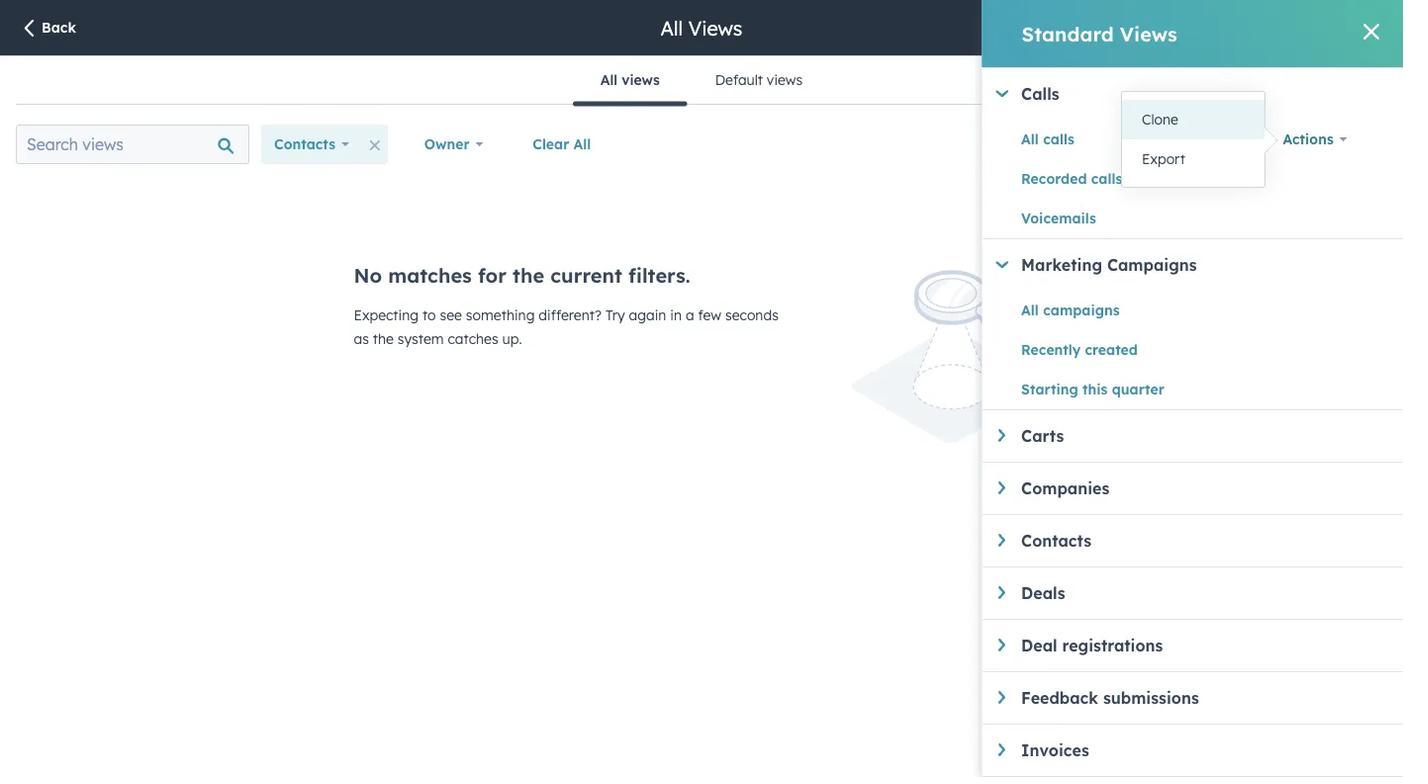 Task type: vqa. For each thing, say whether or not it's contained in the screenshot.
Search HubSpot search field
no



Task type: describe. For each thing, give the bounding box(es) containing it.
all campaigns link
[[1021, 299, 1270, 323]]

views inside button
[[1334, 136, 1374, 153]]

starting
[[1021, 381, 1078, 398]]

quarter
[[1111, 381, 1164, 398]]

marketing
[[1021, 255, 1102, 275]]

views for default views
[[767, 71, 803, 89]]

registrations
[[1062, 636, 1163, 656]]

all views
[[661, 15, 743, 40]]

deal registrations
[[1021, 636, 1163, 656]]

all right clear
[[574, 136, 591, 153]]

to
[[422, 307, 436, 324]]

few
[[698, 307, 721, 324]]

back
[[42, 19, 76, 36]]

in
[[670, 307, 682, 324]]

carts button
[[998, 426, 1403, 446]]

deal
[[1021, 636, 1057, 656]]

recently
[[1021, 341, 1080, 359]]

export button
[[1122, 140, 1265, 179]]

default
[[715, 71, 763, 89]]

caret image for marketing campaigns
[[995, 261, 1008, 268]]

starting this quarter link
[[1021, 378, 1270, 402]]

calls
[[1021, 84, 1059, 104]]

companies button
[[998, 479, 1403, 499]]

caret image for carts
[[998, 429, 1005, 442]]

caret image for contacts
[[998, 534, 1005, 547]]

all calls
[[1021, 131, 1074, 148]]

invoices button
[[998, 741, 1403, 761]]

caret image for invoices
[[998, 744, 1005, 757]]

see
[[440, 307, 462, 324]]

recently created
[[1021, 341, 1137, 359]]

1 vertical spatial contacts
[[1021, 531, 1091, 551]]

caret image for deal registrations
[[998, 639, 1005, 652]]

no matches for the current filters.
[[354, 263, 690, 288]]

this
[[1082, 381, 1107, 398]]

1 horizontal spatial the
[[513, 263, 544, 288]]

companies
[[1021, 479, 1109, 499]]

for
[[478, 263, 507, 288]]

expecting to see something different? try again in a few seconds as the system catches up.
[[354, 307, 779, 348]]

clone
[[1142, 111, 1178, 128]]

marketing campaigns
[[1021, 255, 1196, 275]]

different?
[[539, 307, 602, 324]]

all for all calls
[[1021, 131, 1038, 148]]

feedback submissions
[[1021, 689, 1199, 708]]

caret image for feedback submissions
[[998, 692, 1005, 704]]

up.
[[502, 330, 522, 348]]

campaigns
[[1043, 302, 1119, 319]]

again
[[629, 307, 666, 324]]

calls for recorded calls
[[1091, 170, 1122, 188]]

recently created link
[[1021, 338, 1270, 362]]

starting this quarter
[[1021, 381, 1164, 398]]

owner
[[424, 136, 470, 153]]

contacts inside contacts popup button
[[274, 136, 335, 153]]

all for all views
[[600, 71, 618, 89]]

standard views button
[[1253, 125, 1387, 164]]

0 horizontal spatial standard views
[[1022, 21, 1177, 46]]

current
[[550, 263, 622, 288]]



Task type: locate. For each thing, give the bounding box(es) containing it.
the right as
[[373, 330, 394, 348]]

all up clear all button
[[600, 71, 618, 89]]

system
[[398, 330, 444, 348]]

contacts
[[274, 136, 335, 153], [1021, 531, 1091, 551]]

something
[[466, 307, 535, 324]]

default views button
[[687, 56, 830, 104]]

the right for
[[513, 263, 544, 288]]

seconds
[[725, 307, 779, 324]]

calls
[[1043, 131, 1074, 148], [1091, 170, 1122, 188]]

caret image for companies
[[998, 482, 1005, 495]]

views
[[622, 71, 660, 89], [767, 71, 803, 89]]

voicemails link
[[1021, 207, 1270, 231]]

caret image inside the feedback submissions dropdown button
[[998, 692, 1005, 704]]

standard views
[[1022, 21, 1177, 46], [1265, 136, 1374, 153]]

standard
[[1022, 21, 1114, 46], [1265, 136, 1330, 153]]

standard views inside button
[[1265, 136, 1374, 153]]

0 horizontal spatial views
[[688, 15, 743, 40]]

caret image
[[995, 261, 1008, 268], [998, 482, 1005, 495], [998, 534, 1005, 547], [998, 587, 1005, 599], [998, 639, 1005, 652], [998, 744, 1005, 757]]

feedback
[[1021, 689, 1098, 708]]

actions button
[[1270, 120, 1360, 159]]

back link
[[20, 18, 76, 40]]

clear all
[[533, 136, 591, 153]]

caret image inside carts dropdown button
[[998, 429, 1005, 442]]

caret image inside the marketing campaigns dropdown button
[[995, 261, 1008, 268]]

0 horizontal spatial calls
[[1043, 131, 1074, 148]]

recorded calls link
[[1021, 167, 1270, 191]]

a
[[686, 307, 694, 324]]

all for all campaigns
[[1021, 302, 1038, 319]]

created
[[1084, 341, 1137, 359]]

views for all views
[[622, 71, 660, 89]]

0 vertical spatial calls
[[1043, 131, 1074, 148]]

views right default
[[767, 71, 803, 89]]

all up all views button
[[661, 15, 683, 40]]

views up default
[[688, 15, 743, 40]]

invoices
[[1021, 741, 1089, 761]]

matches
[[388, 263, 472, 288]]

the
[[513, 263, 544, 288], [373, 330, 394, 348]]

1 horizontal spatial views
[[767, 71, 803, 89]]

export
[[1142, 150, 1185, 168]]

expecting
[[354, 307, 419, 324]]

views inside page section "element"
[[688, 15, 743, 40]]

campaigns
[[1107, 255, 1196, 275]]

all inside navigation
[[600, 71, 618, 89]]

1 horizontal spatial standard
[[1265, 136, 1330, 153]]

all up 'recently'
[[1021, 302, 1038, 319]]

caret image inside companies dropdown button
[[998, 482, 1005, 495]]

recorded calls
[[1021, 170, 1122, 188]]

owner button
[[411, 125, 496, 164]]

calls button
[[995, 84, 1403, 104]]

deals
[[1021, 584, 1065, 604]]

1 vertical spatial standard views
[[1265, 136, 1374, 153]]

marketing campaigns button
[[995, 255, 1403, 275]]

all views
[[600, 71, 660, 89]]

1 horizontal spatial contacts
[[1021, 531, 1091, 551]]

1 vertical spatial standard
[[1265, 136, 1330, 153]]

voicemails
[[1021, 210, 1096, 227]]

actions
[[1282, 131, 1333, 148]]

carts
[[1021, 426, 1064, 446]]

caret image inside deals dropdown button
[[998, 587, 1005, 599]]

0 horizontal spatial contacts
[[274, 136, 335, 153]]

clear
[[533, 136, 569, 153]]

calls for all calls
[[1043, 131, 1074, 148]]

0 vertical spatial the
[[513, 263, 544, 288]]

views
[[688, 15, 743, 40], [1120, 21, 1177, 46], [1334, 136, 1374, 153]]

1 vertical spatial caret image
[[998, 429, 1005, 442]]

2 views from the left
[[767, 71, 803, 89]]

caret image
[[995, 90, 1008, 97], [998, 429, 1005, 442], [998, 692, 1005, 704]]

try
[[605, 307, 625, 324]]

0 vertical spatial standard
[[1022, 21, 1114, 46]]

as
[[354, 330, 369, 348]]

contacts button
[[998, 531, 1403, 551]]

2 vertical spatial caret image
[[998, 692, 1005, 704]]

caret image inside deal registrations dropdown button
[[998, 639, 1005, 652]]

0 horizontal spatial views
[[622, 71, 660, 89]]

no
[[354, 263, 382, 288]]

recorded
[[1021, 170, 1086, 188]]

1 views from the left
[[622, 71, 660, 89]]

views right actions
[[1334, 136, 1374, 153]]

the inside expecting to see something different? try again in a few seconds as the system catches up.
[[373, 330, 394, 348]]

calls up recorded
[[1043, 131, 1074, 148]]

navigation containing all views
[[573, 56, 830, 106]]

2 horizontal spatial views
[[1334, 136, 1374, 153]]

caret image left "feedback"
[[998, 692, 1005, 704]]

all calls link
[[1021, 128, 1270, 151]]

1 horizontal spatial views
[[1120, 21, 1177, 46]]

deal registrations button
[[998, 636, 1403, 656]]

clear all button
[[520, 125, 604, 164]]

deals button
[[998, 584, 1403, 604]]

page section element
[[0, 0, 1403, 55]]

0 horizontal spatial the
[[373, 330, 394, 348]]

Search views search field
[[16, 125, 249, 164]]

0 horizontal spatial standard
[[1022, 21, 1114, 46]]

filters.
[[628, 263, 690, 288]]

caret image left carts
[[998, 429, 1005, 442]]

standard inside button
[[1265, 136, 1330, 153]]

default views
[[715, 71, 803, 89]]

1 vertical spatial calls
[[1091, 170, 1122, 188]]

navigation
[[573, 56, 830, 106]]

clone button
[[1122, 100, 1265, 140]]

all campaigns
[[1021, 302, 1119, 319]]

caret image inside invoices dropdown button
[[998, 744, 1005, 757]]

all for all views
[[661, 15, 683, 40]]

all
[[661, 15, 683, 40], [600, 71, 618, 89], [1021, 131, 1038, 148], [574, 136, 591, 153], [1021, 302, 1038, 319]]

catches
[[448, 330, 498, 348]]

all up recorded
[[1021, 131, 1038, 148]]

calls right recorded
[[1091, 170, 1122, 188]]

0 vertical spatial caret image
[[995, 90, 1008, 97]]

views up calls dropdown button
[[1120, 21, 1177, 46]]

feedback submissions button
[[998, 689, 1403, 708]]

caret image left the calls
[[995, 90, 1008, 97]]

caret image for deals
[[998, 587, 1005, 599]]

caret image inside contacts dropdown button
[[998, 534, 1005, 547]]

1 horizontal spatial standard views
[[1265, 136, 1374, 153]]

0 vertical spatial standard views
[[1022, 21, 1177, 46]]

all views button
[[573, 56, 687, 106]]

contacts button
[[261, 125, 362, 164]]

submissions
[[1103, 689, 1199, 708]]

close image
[[1364, 24, 1379, 40]]

0 vertical spatial contacts
[[274, 136, 335, 153]]

views down page section "element"
[[622, 71, 660, 89]]

caret image for calls
[[995, 90, 1008, 97]]

1 vertical spatial the
[[373, 330, 394, 348]]

caret image inside calls dropdown button
[[995, 90, 1008, 97]]

all inside page section "element"
[[661, 15, 683, 40]]

1 horizontal spatial calls
[[1091, 170, 1122, 188]]



